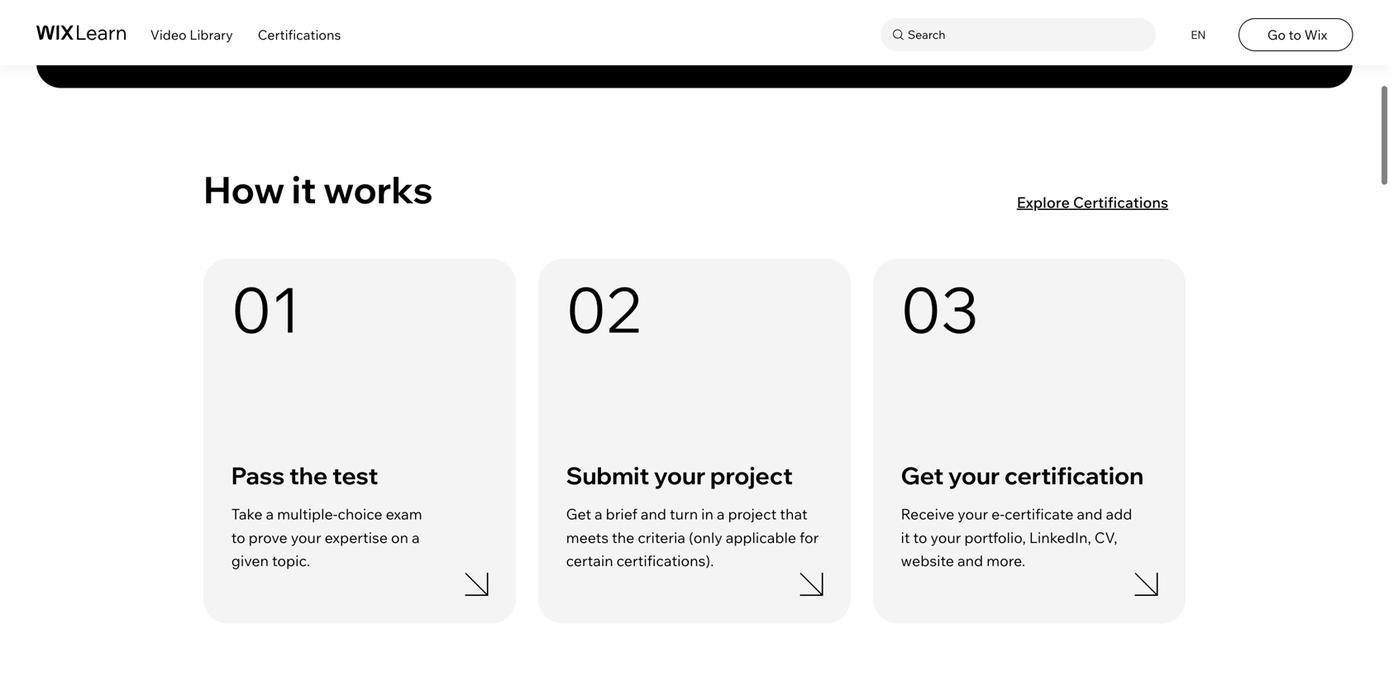 Task type: vqa. For each thing, say whether or not it's contained in the screenshot.


Task type: locate. For each thing, give the bounding box(es) containing it.
1 horizontal spatial certifications
[[1073, 193, 1168, 212]]

and down the portfolio, on the bottom right of the page
[[957, 552, 983, 570]]

1 vertical spatial it
[[901, 528, 910, 547]]

01
[[231, 270, 300, 348]]

and inside get a brief and turn in a project that meets the criteria (only applicable for certain certifications).
[[641, 505, 666, 523]]

to
[[1289, 26, 1301, 43], [231, 528, 245, 547], [913, 528, 927, 547]]

your for receive
[[958, 505, 988, 523]]

get inside get a brief and turn in a project that meets the criteria (only applicable for certain certifications).
[[566, 505, 591, 523]]

video library link
[[150, 26, 233, 43]]

pass
[[231, 461, 285, 490]]

certifications link
[[258, 26, 341, 43]]

2 horizontal spatial to
[[1289, 26, 1301, 43]]

to inside receive your e-certificate and add it to your portfolio, linkedin, cv, website and more.
[[913, 528, 927, 547]]

0 horizontal spatial certifications
[[258, 26, 341, 43]]

1 vertical spatial get
[[566, 505, 591, 523]]

submit
[[566, 461, 649, 490]]

certifications
[[258, 26, 341, 43], [1073, 193, 1168, 212]]

your up the e-
[[948, 461, 1000, 490]]

wix
[[1304, 26, 1327, 43]]

and
[[641, 505, 666, 523], [1077, 505, 1103, 523], [957, 552, 983, 570]]

it right how
[[292, 166, 316, 213]]

explore
[[1017, 193, 1070, 212]]

it up website
[[901, 528, 910, 547]]

in
[[701, 505, 714, 523]]

your up turn
[[654, 461, 706, 490]]

test
[[332, 461, 378, 490]]

1 horizontal spatial the
[[612, 528, 634, 547]]

1 horizontal spatial to
[[913, 528, 927, 547]]

library
[[190, 26, 233, 43]]

to inside menu bar
[[1289, 26, 1301, 43]]

to right 'go'
[[1289, 26, 1301, 43]]

a right in on the right
[[717, 505, 725, 523]]

get up receive
[[901, 461, 944, 490]]

0 horizontal spatial it
[[292, 166, 316, 213]]

your down the multiple-
[[291, 528, 321, 547]]

1 horizontal spatial it
[[901, 528, 910, 547]]

it
[[292, 166, 316, 213], [901, 528, 910, 547]]

0 vertical spatial it
[[292, 166, 316, 213]]

cv,
[[1095, 528, 1117, 547]]

the up the multiple-
[[289, 461, 328, 490]]

1 vertical spatial certifications
[[1073, 193, 1168, 212]]

on
[[391, 528, 408, 547]]

multiple-
[[277, 505, 338, 523]]

turn
[[670, 505, 698, 523]]

video
[[150, 26, 187, 43]]

to up website
[[913, 528, 927, 547]]

that
[[780, 505, 808, 523]]

project inside get a brief and turn in a project that meets the criteria (only applicable for certain certifications).
[[728, 505, 777, 523]]

your down receive
[[931, 528, 961, 547]]

2 horizontal spatial and
[[1077, 505, 1103, 523]]

menu bar
[[0, 0, 1389, 65]]

en
[[1191, 28, 1206, 42]]

a
[[266, 505, 274, 523], [595, 505, 602, 523], [717, 505, 725, 523], [412, 528, 420, 547]]

exam
[[386, 505, 422, 523]]

1 horizontal spatial get
[[901, 461, 944, 490]]

(only
[[689, 528, 722, 547]]

submit your project
[[566, 461, 793, 490]]

0 vertical spatial certifications
[[258, 26, 341, 43]]

go to wix
[[1267, 26, 1327, 43]]

e-
[[992, 505, 1005, 523]]

project
[[710, 461, 793, 490], [728, 505, 777, 523]]

1 vertical spatial the
[[612, 528, 634, 547]]

it inside receive your e-certificate and add it to your portfolio, linkedin, cv, website and more.
[[901, 528, 910, 547]]

the down brief
[[612, 528, 634, 547]]

0 horizontal spatial the
[[289, 461, 328, 490]]

your left the e-
[[958, 505, 988, 523]]

get
[[901, 461, 944, 490], [566, 505, 591, 523]]

and up cv,
[[1077, 505, 1103, 523]]

02
[[566, 270, 644, 348]]

portfolio,
[[964, 528, 1026, 547]]

get up meets
[[566, 505, 591, 523]]

project up the that
[[710, 461, 793, 490]]

the
[[289, 461, 328, 490], [612, 528, 634, 547]]

1 vertical spatial project
[[728, 505, 777, 523]]

your
[[654, 461, 706, 490], [948, 461, 1000, 490], [958, 505, 988, 523], [291, 528, 321, 547], [931, 528, 961, 547]]

project up applicable
[[728, 505, 777, 523]]

to down the take
[[231, 528, 245, 547]]

0 horizontal spatial and
[[641, 505, 666, 523]]

0 vertical spatial the
[[289, 461, 328, 490]]

a right the take
[[266, 505, 274, 523]]

explore certifications
[[1017, 193, 1168, 212]]

0 vertical spatial get
[[901, 461, 944, 490]]

0 horizontal spatial get
[[566, 505, 591, 523]]

linkedin,
[[1029, 528, 1091, 547]]

0 horizontal spatial to
[[231, 528, 245, 547]]

and up criteria
[[641, 505, 666, 523]]

add
[[1106, 505, 1132, 523]]

video library
[[150, 26, 233, 43]]



Task type: describe. For each thing, give the bounding box(es) containing it.
your for get
[[948, 461, 1000, 490]]

applicable
[[726, 528, 796, 547]]

take
[[231, 505, 263, 523]]

en button
[[1181, 18, 1214, 51]]

get for get your certification
[[901, 461, 944, 490]]

certifications inside menu bar
[[258, 26, 341, 43]]

your inside take a multiple-choice exam to prove your expertise on a given topic.
[[291, 528, 321, 547]]

to inside take a multiple-choice exam to prove your expertise on a given topic.
[[231, 528, 245, 547]]

your for submit
[[654, 461, 706, 490]]

explore certifications link
[[1016, 193, 1186, 212]]

more.
[[987, 552, 1025, 570]]

get your certification
[[901, 461, 1144, 490]]

take a multiple-choice exam to prove your expertise on a given topic.
[[231, 505, 422, 570]]

for
[[800, 528, 819, 547]]

how
[[204, 166, 285, 213]]

criteria
[[638, 528, 685, 547]]

meets
[[566, 528, 609, 547]]

certifications).
[[617, 552, 714, 570]]

brief
[[606, 505, 637, 523]]

the inside get a brief and turn in a project that meets the criteria (only applicable for certain certifications).
[[612, 528, 634, 547]]

how it works
[[204, 166, 433, 213]]

get a brief and turn in a project that meets the criteria (only applicable for certain certifications).
[[566, 505, 819, 570]]

receive your e-certificate and add it to your portfolio, linkedin, cv, website and more.
[[901, 505, 1132, 570]]

topic.
[[272, 552, 310, 570]]

a left brief
[[595, 505, 602, 523]]

a right the "on"
[[412, 528, 420, 547]]

pass the test
[[231, 461, 378, 490]]

given
[[231, 552, 269, 570]]

certification
[[1005, 461, 1144, 490]]

menu bar containing video library
[[0, 0, 1389, 65]]

certificate
[[1005, 505, 1074, 523]]

Search text field
[[904, 24, 1152, 45]]

certain
[[566, 552, 613, 570]]

choice
[[338, 505, 383, 523]]

works
[[323, 166, 433, 213]]

03
[[901, 270, 978, 348]]

expertise
[[325, 528, 388, 547]]

prove
[[249, 528, 288, 547]]

website
[[901, 552, 954, 570]]

receive
[[901, 505, 954, 523]]

get for get a brief and turn in a project that meets the criteria (only applicable for certain certifications).
[[566, 505, 591, 523]]

go
[[1267, 26, 1286, 43]]

0 vertical spatial project
[[710, 461, 793, 490]]

1 horizontal spatial and
[[957, 552, 983, 570]]

go to wix link
[[1238, 18, 1353, 51]]



